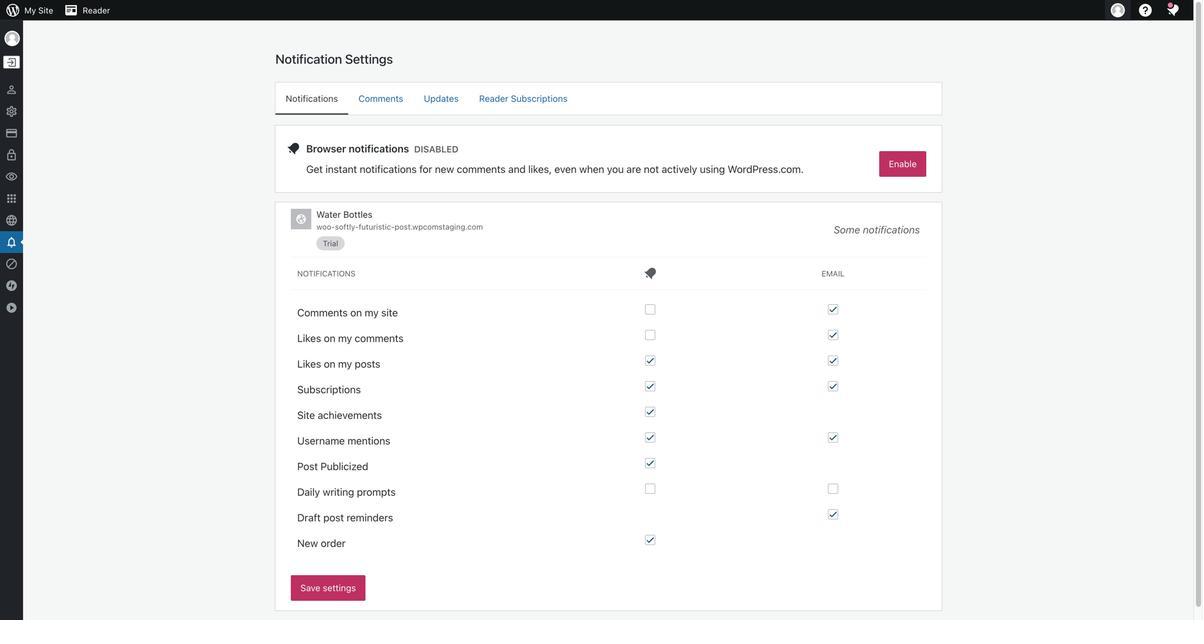 Task type: vqa. For each thing, say whether or not it's contained in the screenshot.
the Notifications link
yes



Task type: locate. For each thing, give the bounding box(es) containing it.
1 horizontal spatial comments
[[457, 163, 506, 175]]

get instant notifications for new comments and likes, even when you are not actively using wordpress.com.
[[306, 163, 804, 175]]

1 vertical spatial likes
[[297, 358, 321, 370]]

my
[[365, 307, 379, 319], [338, 332, 352, 344], [338, 358, 352, 370]]

comments on my site
[[297, 307, 398, 319]]

softly-
[[335, 222, 359, 231]]

browser
[[306, 143, 346, 155]]

settings image
[[5, 105, 18, 118]]

disabled
[[414, 144, 459, 154]]

1 vertical spatial subscriptions
[[297, 383, 361, 396]]

1 vertical spatial on
[[324, 332, 336, 344]]

on
[[350, 307, 362, 319], [324, 332, 336, 344], [324, 358, 336, 370]]

reader inside menu
[[479, 93, 509, 104]]

site right my
[[38, 5, 53, 15]]

2 vertical spatial my
[[338, 358, 352, 370]]

0 vertical spatial comments
[[457, 163, 506, 175]]

notifications
[[349, 143, 409, 155], [360, 163, 417, 175], [863, 224, 920, 236], [297, 269, 355, 278]]

0 vertical spatial site
[[38, 5, 53, 15]]

site
[[38, 5, 53, 15], [297, 409, 315, 421]]

post publicized
[[297, 460, 368, 473]]

save settings button
[[291, 575, 366, 601]]

1 vertical spatial my
[[338, 332, 352, 344]]

are
[[627, 163, 641, 175]]

wordpress.com.
[[728, 163, 804, 175]]

notifications down browser notifications disabled
[[360, 163, 417, 175]]

my left posts
[[338, 358, 352, 370]]

my for comments
[[338, 332, 352, 344]]

save
[[301, 583, 320, 593]]

comments up browser notifications disabled
[[359, 93, 403, 104]]

comments left and
[[457, 163, 506, 175]]

enable button
[[879, 151, 927, 177]]

0 vertical spatial likes
[[297, 332, 321, 344]]

instant
[[326, 163, 357, 175]]

get
[[306, 163, 323, 175]]

0 horizontal spatial subscriptions
[[297, 383, 361, 396]]

0 vertical spatial reader
[[83, 5, 110, 15]]

not
[[644, 163, 659, 175]]

on down likes on my comments
[[324, 358, 336, 370]]

1 vertical spatial comments
[[297, 307, 348, 319]]

0 vertical spatial on
[[350, 307, 362, 319]]

reader inside "link"
[[83, 5, 110, 15]]

reader
[[83, 5, 110, 15], [479, 93, 509, 104]]

1 vertical spatial site
[[297, 409, 315, 421]]

updates
[[424, 93, 459, 104]]

on up likes on my comments
[[350, 307, 362, 319]]

1 horizontal spatial site
[[297, 409, 315, 421]]

reader right updates
[[479, 93, 509, 104]]

reader right my site
[[83, 5, 110, 15]]

my for posts
[[338, 358, 352, 370]]

notifications image
[[5, 236, 18, 249]]

0 horizontal spatial comments
[[355, 332, 404, 344]]

mentions
[[348, 435, 390, 447]]

site up username
[[297, 409, 315, 421]]

comments up likes on my comments
[[297, 307, 348, 319]]

block image
[[5, 258, 18, 270]]

likes down likes on my comments
[[297, 358, 321, 370]]

menu containing notifications
[[276, 83, 942, 115]]

reader subscriptions
[[479, 93, 568, 104]]

2 likes from the top
[[297, 358, 321, 370]]

2 vertical spatial on
[[324, 358, 336, 370]]

1 vertical spatial comments
[[355, 332, 404, 344]]

manage your notifications image
[[1166, 3, 1181, 18]]

woo-
[[317, 222, 335, 231]]

prompts
[[357, 486, 396, 498]]

water
[[317, 209, 341, 220]]

actively
[[662, 163, 697, 175]]

notification settings
[[276, 51, 393, 66]]

water bottles woo-softly-futuristic-post.wpcomstaging.com
[[317, 209, 483, 231]]

lock image
[[5, 149, 18, 161]]

comments inside menu
[[359, 93, 403, 104]]

even
[[555, 163, 577, 175]]

1 horizontal spatial comments
[[359, 93, 403, 104]]

notifications
[[286, 93, 338, 104]]

reader for reader subscriptions
[[479, 93, 509, 104]]

browser notifications disabled
[[306, 143, 459, 155]]

0 vertical spatial comments
[[359, 93, 403, 104]]

1 likes from the top
[[297, 332, 321, 344]]

my profile image
[[1111, 3, 1125, 17]]

0 horizontal spatial comments
[[297, 307, 348, 319]]

1 horizontal spatial subscriptions
[[511, 93, 568, 104]]

1 horizontal spatial reader
[[479, 93, 509, 104]]

0 horizontal spatial site
[[38, 5, 53, 15]]

None checkbox
[[645, 330, 656, 340], [828, 356, 838, 366], [645, 381, 656, 391], [645, 484, 656, 494], [828, 484, 838, 494], [645, 535, 656, 545], [645, 330, 656, 340], [828, 356, 838, 366], [645, 381, 656, 391], [645, 484, 656, 494], [828, 484, 838, 494], [645, 535, 656, 545]]

bottles
[[343, 209, 373, 220]]

draft
[[297, 512, 321, 524]]

using
[[700, 163, 725, 175]]

0 vertical spatial subscriptions
[[511, 93, 568, 104]]

likes up likes on my posts
[[297, 332, 321, 344]]

comments
[[359, 93, 403, 104], [297, 307, 348, 319]]

draft post reminders
[[297, 512, 393, 524]]

likes
[[297, 332, 321, 344], [297, 358, 321, 370]]

publicized
[[321, 460, 368, 473]]

subscriptions
[[511, 93, 568, 104], [297, 383, 361, 396]]

comments down site
[[355, 332, 404, 344]]

reminders
[[347, 512, 393, 524]]

notifications right 'some' at the top of page
[[863, 224, 920, 236]]

comments
[[457, 163, 506, 175], [355, 332, 404, 344]]

enable
[[889, 159, 917, 169]]

None checkbox
[[645, 304, 656, 315], [828, 304, 838, 315], [828, 330, 838, 340], [645, 356, 656, 366], [828, 381, 838, 391], [645, 407, 656, 417], [645, 433, 656, 443], [828, 433, 838, 443], [645, 458, 656, 468], [828, 509, 838, 520], [645, 304, 656, 315], [828, 304, 838, 315], [828, 330, 838, 340], [645, 356, 656, 366], [828, 381, 838, 391], [645, 407, 656, 417], [645, 433, 656, 443], [828, 433, 838, 443], [645, 458, 656, 468], [828, 509, 838, 520]]

menu
[[276, 83, 942, 115]]

comments for comments on my site
[[297, 307, 348, 319]]

1 vertical spatial reader
[[479, 93, 509, 104]]

on for comments
[[324, 332, 336, 344]]

writing
[[323, 486, 354, 498]]

subscriptions inside reader subscriptions link
[[511, 93, 568, 104]]

my down comments on my site
[[338, 332, 352, 344]]

language image
[[5, 214, 18, 227]]

0 vertical spatial my
[[365, 307, 379, 319]]

likes on my posts
[[297, 358, 380, 370]]

reader for reader
[[83, 5, 110, 15]]

my left site
[[365, 307, 379, 319]]

settings
[[323, 583, 356, 593]]

on up likes on my posts
[[324, 332, 336, 344]]

and
[[508, 163, 526, 175]]

log out of wordpress.com image
[[6, 57, 17, 68]]

0 horizontal spatial reader
[[83, 5, 110, 15]]

help image
[[1138, 3, 1153, 18]]

credit_card image
[[5, 127, 18, 140]]



Task type: describe. For each thing, give the bounding box(es) containing it.
email
[[822, 269, 845, 278]]

order
[[321, 537, 346, 549]]

site achievements
[[297, 409, 382, 421]]

updates link
[[414, 83, 469, 113]]

notifications link
[[276, 83, 348, 113]]

username mentions
[[297, 435, 390, 447]]

likes for likes on my comments
[[297, 332, 321, 344]]

likes for likes on my posts
[[297, 358, 321, 370]]

trial
[[323, 239, 338, 248]]

post.wpcomstaging.com
[[395, 222, 483, 231]]

notifications up instant
[[349, 143, 409, 155]]

futuristic-
[[359, 222, 395, 231]]

some
[[834, 224, 860, 236]]

likes on my comments
[[297, 332, 404, 344]]

my site link
[[0, 0, 58, 21]]

post
[[323, 512, 344, 524]]

new order
[[297, 537, 346, 549]]

posts
[[355, 358, 380, 370]]

new
[[297, 537, 318, 549]]

daily writing prompts
[[297, 486, 396, 498]]

username
[[297, 435, 345, 447]]

daily
[[297, 486, 320, 498]]

new
[[435, 163, 454, 175]]

site
[[381, 307, 398, 319]]

my site
[[24, 5, 53, 15]]

comments link
[[348, 83, 414, 113]]

post
[[297, 460, 318, 473]]

save settings
[[301, 583, 356, 593]]

person image
[[5, 83, 18, 96]]

reader subscriptions link
[[469, 83, 578, 113]]

on for site
[[350, 307, 362, 319]]

site inside notification settings main content
[[297, 409, 315, 421]]

some notifications
[[834, 224, 920, 236]]

you
[[607, 163, 624, 175]]

my for site
[[365, 307, 379, 319]]

for
[[419, 163, 432, 175]]

notification settings main content
[[276, 51, 942, 611]]

achievements
[[318, 409, 382, 421]]

comments for comments
[[359, 93, 403, 104]]

noah lott image
[[4, 31, 20, 46]]

my
[[24, 5, 36, 15]]

apps image
[[5, 192, 18, 205]]

visibility image
[[5, 170, 18, 183]]

reader link
[[58, 0, 115, 21]]

when
[[579, 163, 604, 175]]

notifications down trial
[[297, 269, 355, 278]]

on for posts
[[324, 358, 336, 370]]

likes,
[[528, 163, 552, 175]]



